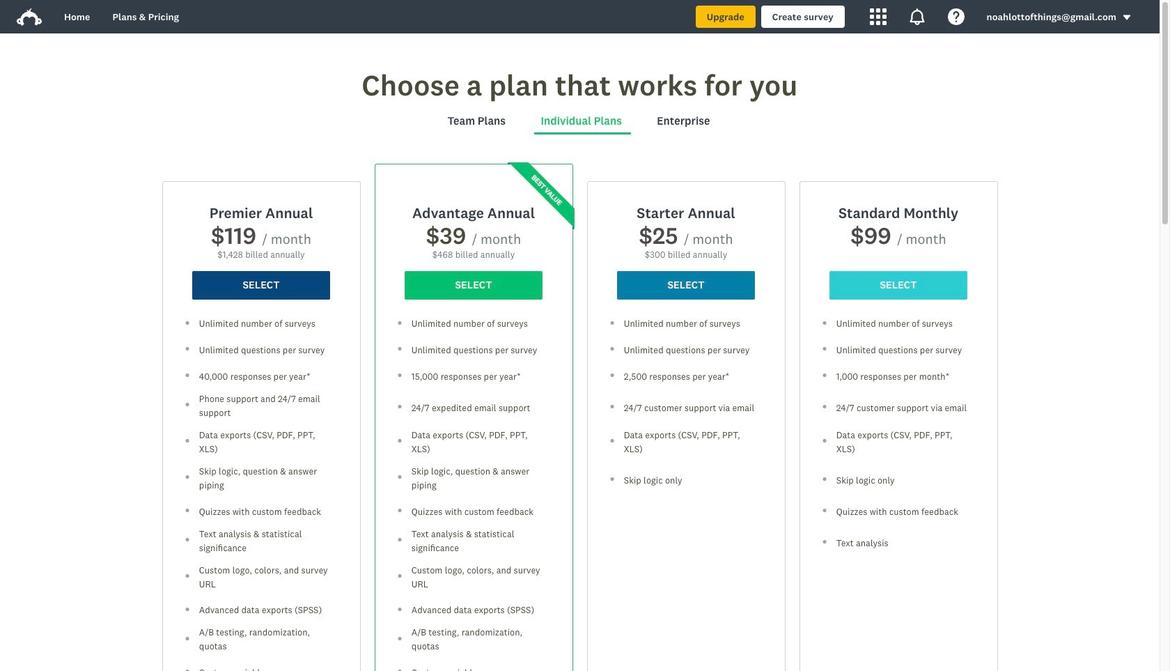 Task type: locate. For each thing, give the bounding box(es) containing it.
products icon image
[[870, 8, 887, 25], [909, 8, 926, 25]]

2 products icon image from the left
[[909, 8, 926, 25]]

1 horizontal spatial products icon image
[[909, 8, 926, 25]]

dropdown arrow image
[[1123, 13, 1133, 22]]

0 horizontal spatial products icon image
[[870, 8, 887, 25]]



Task type: vqa. For each thing, say whether or not it's contained in the screenshot.
User icon
no



Task type: describe. For each thing, give the bounding box(es) containing it.
1 products icon image from the left
[[870, 8, 887, 25]]

help icon image
[[948, 8, 965, 25]]

surveymonkey logo image
[[17, 8, 42, 26]]



